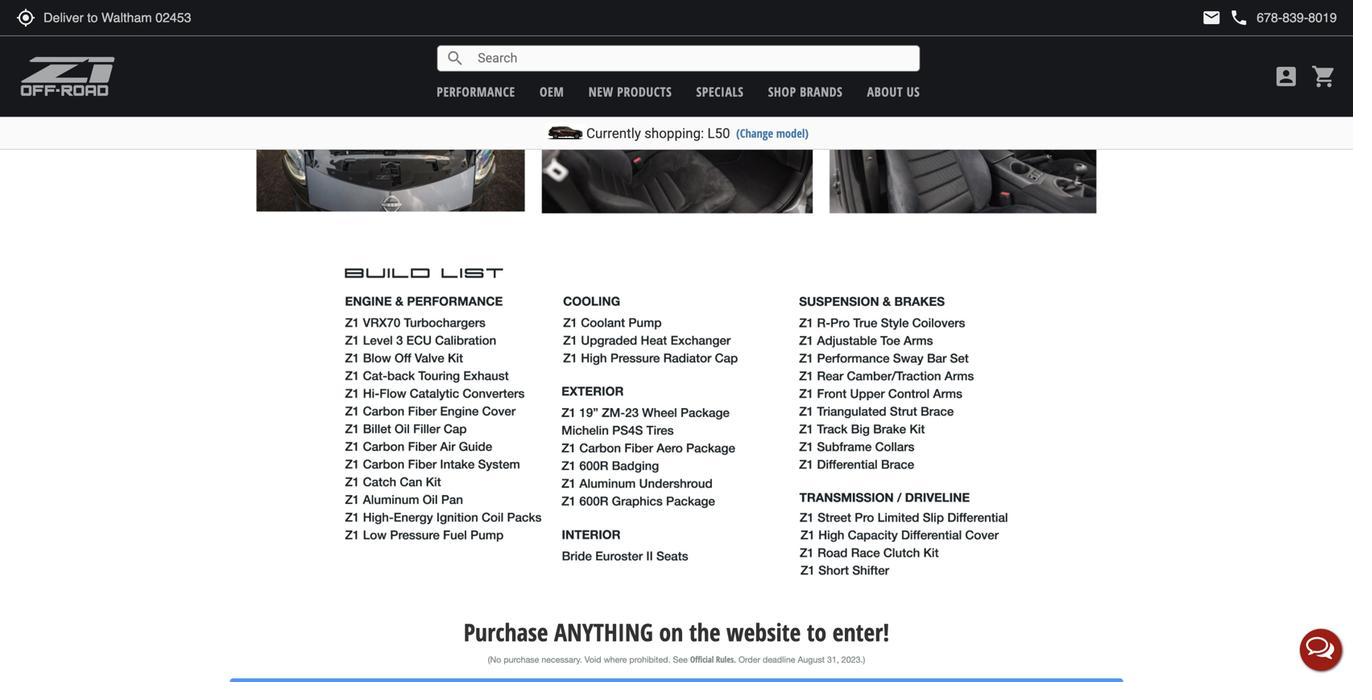 Task type: vqa. For each thing, say whether or not it's contained in the screenshot.
Setrab Temperature Switch Probe
no



Task type: locate. For each thing, give the bounding box(es) containing it.
official
[[690, 654, 714, 666]]

account_box
[[1274, 64, 1300, 89]]

account_box link
[[1270, 64, 1304, 89]]

anything
[[554, 616, 653, 649]]

currently
[[587, 125, 641, 141]]

necessary.
[[542, 655, 583, 665]]

performance link
[[437, 83, 515, 100]]

deadline
[[763, 655, 796, 665]]

shopping_cart
[[1312, 64, 1338, 89]]

rules.
[[716, 654, 736, 666]]

website
[[727, 616, 801, 649]]

new products link
[[589, 83, 672, 100]]

phone
[[1230, 8, 1249, 27]]

mail link
[[1203, 8, 1222, 27]]

new products
[[589, 83, 672, 100]]

performance
[[437, 83, 515, 100]]

specials link
[[697, 83, 744, 100]]

phone link
[[1230, 8, 1338, 27]]

31,
[[828, 655, 839, 665]]

void
[[585, 655, 602, 665]]

new
[[589, 83, 614, 100]]

products
[[617, 83, 672, 100]]

us
[[907, 83, 920, 100]]

brands
[[800, 83, 843, 100]]

where
[[604, 655, 627, 665]]

on
[[659, 616, 684, 649]]

mail
[[1203, 8, 1222, 27]]



Task type: describe. For each thing, give the bounding box(es) containing it.
shopping:
[[645, 125, 704, 141]]

see
[[673, 655, 688, 665]]

about us link
[[868, 83, 920, 100]]

search
[[446, 49, 465, 68]]

to
[[807, 616, 827, 649]]

oem
[[540, 83, 564, 100]]

about
[[868, 83, 903, 100]]

2023.)
[[842, 655, 866, 665]]

official rules. link
[[690, 654, 736, 666]]

enter!
[[833, 616, 890, 649]]

mail phone
[[1203, 8, 1249, 27]]

l50
[[708, 125, 731, 141]]

august
[[798, 655, 825, 665]]

about us
[[868, 83, 920, 100]]

prohibited.
[[630, 655, 671, 665]]

the
[[690, 616, 721, 649]]

(no
[[488, 655, 501, 665]]

Search search field
[[465, 46, 920, 71]]

purchase
[[504, 655, 539, 665]]

model)
[[777, 125, 809, 141]]

(change
[[737, 125, 774, 141]]

purchase anything on the website to enter! (no purchase necessary. void where prohibited. see official rules. order deadline august 31, 2023.)
[[464, 616, 890, 666]]

shopping_cart link
[[1308, 64, 1338, 89]]

shop brands link
[[769, 83, 843, 100]]

currently shopping: l50 (change model)
[[587, 125, 809, 141]]

z1 motorsports logo image
[[20, 56, 116, 97]]

oem link
[[540, 83, 564, 100]]

specials
[[697, 83, 744, 100]]

(change model) link
[[737, 125, 809, 141]]

my_location
[[16, 8, 35, 27]]

shop brands
[[769, 83, 843, 100]]

purchase
[[464, 616, 548, 649]]

shop
[[769, 83, 797, 100]]

order
[[739, 655, 761, 665]]



